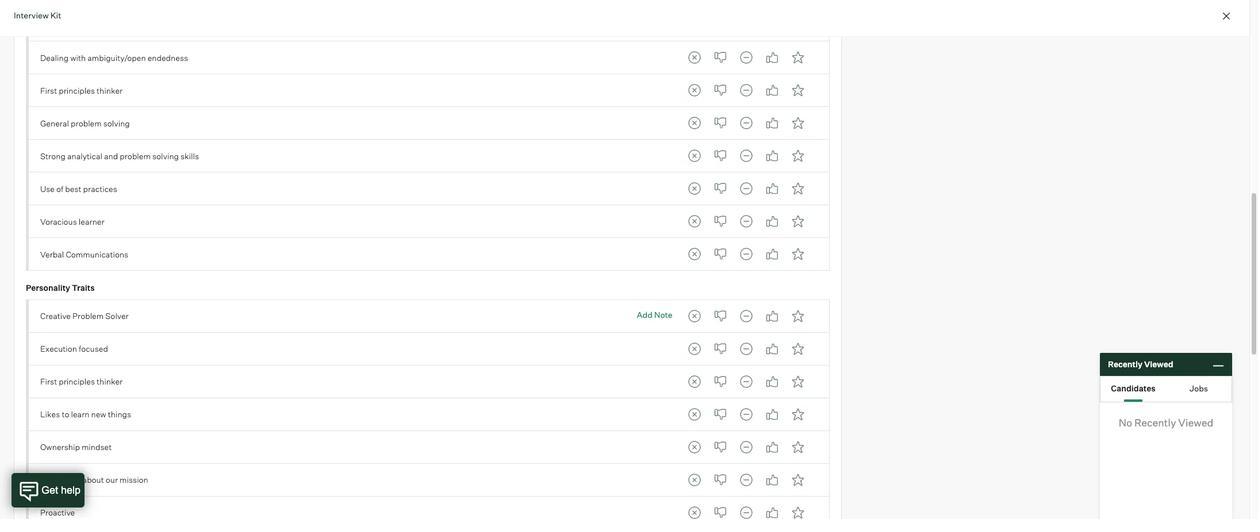 Task type: vqa. For each thing, say whether or not it's contained in the screenshot.
No button corresponding to Definitely Not image corresponding to First principles thinker
yes



Task type: locate. For each thing, give the bounding box(es) containing it.
1 first principles thinker from the top
[[40, 85, 123, 95]]

strong yes image for with
[[787, 46, 810, 69]]

likes to learn new things
[[40, 410, 131, 419]]

yes image
[[761, 46, 784, 69], [761, 79, 784, 102], [761, 112, 784, 135], [761, 210, 784, 233], [761, 338, 784, 361], [761, 403, 784, 426], [761, 469, 784, 492]]

first principles thinker down with
[[40, 85, 123, 95]]

things
[[108, 410, 131, 419]]

candidates
[[1111, 383, 1156, 393]]

definitely not button for 13th no button from the bottom of the page
[[683, 79, 706, 102]]

10 no button from the top
[[709, 338, 732, 361]]

0 vertical spatial skills
[[91, 20, 110, 30]]

15 yes button from the top
[[761, 501, 784, 519]]

mixed image for collaboration skills
[[735, 13, 758, 36]]

0 horizontal spatial problem
[[71, 118, 102, 128]]

definitely not image for of
[[683, 177, 706, 200]]

7 definitely not image from the top
[[683, 436, 706, 459]]

7 yes button from the top
[[761, 210, 784, 233]]

0 vertical spatial thinker
[[97, 85, 123, 95]]

strong yes image
[[787, 13, 810, 36], [787, 79, 810, 102], [787, 112, 810, 135], [787, 145, 810, 168], [787, 177, 810, 200], [787, 210, 810, 233], [787, 338, 810, 361], [787, 370, 810, 393], [787, 436, 810, 459], [787, 469, 810, 492]]

mixed image
[[735, 46, 758, 69], [735, 112, 758, 135], [735, 145, 758, 168], [735, 243, 758, 266], [735, 305, 758, 328], [735, 338, 758, 361], [735, 370, 758, 393], [735, 469, 758, 492], [735, 501, 758, 519]]

solving
[[103, 118, 130, 128], [152, 151, 179, 161]]

1 vertical spatial first
[[40, 377, 57, 387]]

15 strong yes button from the top
[[787, 501, 810, 519]]

strong yes button for 3rd no button from the bottom
[[787, 436, 810, 459]]

4 no image from the top
[[709, 145, 732, 168]]

1 horizontal spatial viewed
[[1179, 416, 1214, 429]]

strong yes button for second no button
[[787, 46, 810, 69]]

9 yes button from the top
[[761, 305, 784, 328]]

mixed button for fifth no button
[[735, 145, 758, 168]]

definitely not image for mindset
[[683, 436, 706, 459]]

4 mixed image from the top
[[735, 243, 758, 266]]

strong yes button for ninth no button from the top of the page
[[787, 305, 810, 328]]

2 first from the top
[[40, 377, 57, 387]]

7 mixed button from the top
[[735, 210, 758, 233]]

mixed image for principles
[[735, 370, 758, 393]]

1 vertical spatial skills
[[181, 151, 199, 161]]

3 definitely not button from the top
[[683, 79, 706, 102]]

15 definitely not button from the top
[[683, 501, 706, 519]]

3 strong yes image from the top
[[787, 112, 810, 135]]

4 no image from the top
[[709, 370, 732, 393]]

strong yes image for 10th no button from the top of the page
[[787, 338, 810, 361]]

no image for principles
[[709, 370, 732, 393]]

6 definitely not button from the top
[[683, 177, 706, 200]]

first up likes
[[40, 377, 57, 387]]

5 no image from the top
[[709, 210, 732, 233]]

10 yes button from the top
[[761, 338, 784, 361]]

8 strong yes image from the top
[[787, 370, 810, 393]]

14 definitely not button from the top
[[683, 469, 706, 492]]

1 vertical spatial principles
[[59, 377, 95, 387]]

first
[[40, 85, 57, 95], [40, 377, 57, 387]]

9 definitely not button from the top
[[683, 305, 706, 328]]

problem
[[73, 311, 104, 321]]

3 mixed image from the top
[[735, 177, 758, 200]]

problem right general
[[71, 118, 102, 128]]

3 definitely not image from the top
[[683, 145, 706, 168]]

5 strong yes button from the top
[[787, 145, 810, 168]]

recently right no
[[1135, 416, 1176, 429]]

11 definitely not button from the top
[[683, 370, 706, 393]]

first principles thinker for with
[[40, 85, 123, 95]]

our
[[106, 475, 118, 485]]

no button
[[709, 13, 732, 36], [709, 46, 732, 69], [709, 79, 732, 102], [709, 112, 732, 135], [709, 145, 732, 168], [709, 177, 732, 200], [709, 210, 732, 233], [709, 243, 732, 266], [709, 305, 732, 328], [709, 338, 732, 361], [709, 370, 732, 393], [709, 403, 732, 426], [709, 436, 732, 459], [709, 469, 732, 492], [709, 501, 732, 519]]

1 mixed button from the top
[[735, 13, 758, 36]]

12 yes button from the top
[[761, 403, 784, 426]]

6 yes image from the top
[[761, 370, 784, 393]]

0 horizontal spatial skills
[[91, 20, 110, 30]]

4 strong yes image from the top
[[787, 145, 810, 168]]

solving up the strong analytical and problem solving skills
[[103, 118, 130, 128]]

2 mixed image from the top
[[735, 112, 758, 135]]

no image for strong analytical and problem solving skills
[[709, 145, 732, 168]]

first principles thinker up learn
[[40, 377, 123, 387]]

4 definitely not button from the top
[[683, 112, 706, 135]]

4 no button from the top
[[709, 112, 732, 135]]

viewed up candidates
[[1144, 360, 1174, 369]]

5 definitely not image from the top
[[683, 243, 706, 266]]

mixed image for problem
[[735, 112, 758, 135]]

6 no image from the top
[[709, 243, 732, 266]]

general
[[40, 118, 69, 128]]

strong yes image for communications
[[787, 243, 810, 266]]

strong yes image for 3rd no button from the bottom
[[787, 436, 810, 459]]

mixed image for likes to learn new things
[[735, 403, 758, 426]]

2 mixed image from the top
[[735, 79, 758, 102]]

definitely not button
[[683, 13, 706, 36], [683, 46, 706, 69], [683, 79, 706, 102], [683, 112, 706, 135], [683, 145, 706, 168], [683, 177, 706, 200], [683, 210, 706, 233], [683, 243, 706, 266], [683, 305, 706, 328], [683, 338, 706, 361], [683, 370, 706, 393], [683, 403, 706, 426], [683, 436, 706, 459], [683, 469, 706, 492], [683, 501, 706, 519]]

5 definitely not button from the top
[[683, 145, 706, 168]]

no image for collaboration skills
[[709, 13, 732, 36]]

1 vertical spatial first principles thinker
[[40, 377, 123, 387]]

no image for to
[[709, 403, 732, 426]]

thinker down dealing with ambiguity/open endedness
[[97, 85, 123, 95]]

11 yes button from the top
[[761, 370, 784, 393]]

8 mixed image from the top
[[735, 469, 758, 492]]

9 mixed image from the top
[[735, 501, 758, 519]]

2 yes button from the top
[[761, 46, 784, 69]]

mixed button for 15th no button from the bottom
[[735, 13, 758, 36]]

1 yes image from the top
[[761, 46, 784, 69]]

0 vertical spatial first principles thinker
[[40, 85, 123, 95]]

ownership mindset
[[40, 442, 112, 452]]

yes image for thinker
[[761, 79, 784, 102]]

0 vertical spatial first
[[40, 85, 57, 95]]

definitely not image for problem
[[683, 112, 706, 135]]

7 yes image from the top
[[761, 436, 784, 459]]

4 yes image from the top
[[761, 210, 784, 233]]

12 mixed button from the top
[[735, 403, 758, 426]]

1 strong yes image from the top
[[787, 46, 810, 69]]

2 first principles thinker from the top
[[40, 377, 123, 387]]

solving right the and
[[152, 151, 179, 161]]

new
[[91, 410, 106, 419]]

2 no image from the top
[[709, 177, 732, 200]]

1 yes image from the top
[[761, 13, 784, 36]]

14 mixed button from the top
[[735, 469, 758, 492]]

mindset
[[82, 442, 112, 452]]

1 definitely not button from the top
[[683, 13, 706, 36]]

yes image for skills
[[761, 13, 784, 36]]

definitely not button for ninth no button from the top of the page
[[683, 305, 706, 328]]

13 no button from the top
[[709, 436, 732, 459]]

strong yes button for 12th no button from the bottom of the page
[[787, 112, 810, 135]]

communications
[[66, 249, 128, 259]]

definitely not image for 13th no button from the bottom of the page
[[683, 79, 706, 102]]

2 mixed button from the top
[[735, 46, 758, 69]]

yes button for 2nd no button from the bottom of the page's strong yes button
[[761, 469, 784, 492]]

thinker
[[97, 85, 123, 95], [97, 377, 123, 387]]

13 strong yes button from the top
[[787, 436, 810, 459]]

0 vertical spatial problem
[[71, 118, 102, 128]]

yes button for strong yes button for 8th no button from the bottom of the page
[[761, 243, 784, 266]]

14 strong yes button from the top
[[787, 469, 810, 492]]

add note link
[[637, 308, 673, 320]]

voracious
[[40, 217, 77, 226]]

with
[[70, 53, 86, 62]]

strong yes image
[[787, 46, 810, 69], [787, 243, 810, 266], [787, 305, 810, 328], [787, 403, 810, 426], [787, 501, 810, 519]]

strong yes image for 2nd no button from the bottom of the page
[[787, 469, 810, 492]]

9 strong yes image from the top
[[787, 436, 810, 459]]

definitely not button for 11th no button
[[683, 370, 706, 393]]

no image for verbal communications
[[709, 243, 732, 266]]

8 definitely not image from the top
[[683, 501, 706, 519]]

recently up candidates
[[1108, 360, 1143, 369]]

best
[[65, 184, 81, 194]]

5 yes image from the top
[[761, 338, 784, 361]]

mixed button for 9th no button from the bottom
[[735, 210, 758, 233]]

proactive
[[40, 508, 75, 518]]

2 principles from the top
[[59, 377, 95, 387]]

5 no image from the top
[[709, 403, 732, 426]]

skills
[[91, 20, 110, 30], [181, 151, 199, 161]]

1 vertical spatial viewed
[[1179, 416, 1214, 429]]

definitely not image for second no button
[[683, 46, 706, 69]]

yes button for strong yes button associated with second no button
[[761, 46, 784, 69]]

mixed image for analytical
[[735, 145, 758, 168]]

4 yes image from the top
[[761, 243, 784, 266]]

collaboration skills
[[40, 20, 110, 30]]

3 no image from the top
[[709, 79, 732, 102]]

3 yes image from the top
[[761, 112, 784, 135]]

strong yes image for 11th no button
[[787, 370, 810, 393]]

first principles thinker
[[40, 85, 123, 95], [40, 377, 123, 387]]

definitely not image
[[683, 46, 706, 69], [683, 79, 706, 102], [683, 145, 706, 168], [683, 338, 706, 361], [683, 370, 706, 393], [683, 403, 706, 426], [683, 469, 706, 492]]

principles down with
[[59, 85, 95, 95]]

7 mixed image from the top
[[735, 370, 758, 393]]

yes image for principles
[[761, 370, 784, 393]]

yes image for learn
[[761, 403, 784, 426]]

4 yes button from the top
[[761, 112, 784, 135]]

first for execution focused
[[40, 377, 57, 387]]

yes image
[[761, 13, 784, 36], [761, 145, 784, 168], [761, 177, 784, 200], [761, 243, 784, 266], [761, 305, 784, 328], [761, 370, 784, 393], [761, 436, 784, 459], [761, 501, 784, 519]]

6 strong yes image from the top
[[787, 210, 810, 233]]

about
[[83, 475, 104, 485]]

6 definitely not image from the top
[[683, 305, 706, 328]]

no image for problem
[[709, 112, 732, 135]]

1 horizontal spatial problem
[[120, 151, 151, 161]]

8 strong yes button from the top
[[787, 243, 810, 266]]

definitely not button for 12th no button from the top
[[683, 403, 706, 426]]

definitely not image
[[683, 13, 706, 36], [683, 112, 706, 135], [683, 177, 706, 200], [683, 210, 706, 233], [683, 243, 706, 266], [683, 305, 706, 328], [683, 436, 706, 459], [683, 501, 706, 519]]

8 yes button from the top
[[761, 243, 784, 266]]

1 strong yes image from the top
[[787, 13, 810, 36]]

1 vertical spatial thinker
[[97, 377, 123, 387]]

strong yes button for 15th no button from the top
[[787, 501, 810, 519]]

2 thinker from the top
[[97, 377, 123, 387]]

mixed button for 8th no button from the bottom of the page
[[735, 243, 758, 266]]

4 definitely not image from the top
[[683, 338, 706, 361]]

definitely not button for 9th no button from the bottom
[[683, 210, 706, 233]]

no image for mindset
[[709, 436, 732, 459]]

1 vertical spatial solving
[[152, 151, 179, 161]]

strong yes button for 13th no button from the bottom of the page
[[787, 79, 810, 102]]

3 definitely not image from the top
[[683, 177, 706, 200]]

definitely not button for 15th no button from the bottom
[[683, 13, 706, 36]]

tab list
[[683, 13, 810, 36], [683, 46, 810, 69], [683, 79, 810, 102], [683, 112, 810, 135], [683, 145, 810, 168], [683, 177, 810, 200], [683, 210, 810, 233], [683, 243, 810, 266], [683, 305, 810, 328], [683, 338, 810, 361], [683, 370, 810, 393], [1101, 377, 1232, 402], [683, 403, 810, 426], [683, 436, 810, 459], [683, 469, 810, 492], [683, 501, 810, 519]]

creative problem solver
[[40, 311, 129, 321]]

0 horizontal spatial solving
[[103, 118, 130, 128]]

no image
[[709, 13, 732, 36], [709, 46, 732, 69], [709, 79, 732, 102], [709, 145, 732, 168], [709, 210, 732, 233], [709, 243, 732, 266], [709, 305, 732, 328]]

11 mixed button from the top
[[735, 370, 758, 393]]

7 no image from the top
[[709, 305, 732, 328]]

collaboration
[[40, 20, 90, 30]]

7 strong yes image from the top
[[787, 338, 810, 361]]

15 mixed button from the top
[[735, 501, 758, 519]]

14 yes button from the top
[[761, 469, 784, 492]]

principles
[[59, 85, 95, 95], [59, 377, 95, 387]]

4 definitely not image from the top
[[683, 210, 706, 233]]

1 vertical spatial problem
[[120, 151, 151, 161]]

mixed button for 15th no button from the top
[[735, 501, 758, 519]]

principles down execution focused
[[59, 377, 95, 387]]

0 vertical spatial recently
[[1108, 360, 1143, 369]]

strong yes button for fifth no button
[[787, 145, 810, 168]]

6 no image from the top
[[709, 436, 732, 459]]

first down dealing
[[40, 85, 57, 95]]

3 strong yes button from the top
[[787, 79, 810, 102]]

mixed image
[[735, 13, 758, 36], [735, 79, 758, 102], [735, 177, 758, 200], [735, 210, 758, 233], [735, 403, 758, 426], [735, 436, 758, 459]]

3 mixed image from the top
[[735, 145, 758, 168]]

definitely not image for learner
[[683, 210, 706, 233]]

3 no image from the top
[[709, 338, 732, 361]]

mixed button for 11th no button
[[735, 370, 758, 393]]

thinker up things
[[97, 377, 123, 387]]

0 vertical spatial principles
[[59, 85, 95, 95]]

8 mixed button from the top
[[735, 243, 758, 266]]

7 yes image from the top
[[761, 469, 784, 492]]

yes button
[[761, 13, 784, 36], [761, 46, 784, 69], [761, 79, 784, 102], [761, 112, 784, 135], [761, 145, 784, 168], [761, 177, 784, 200], [761, 210, 784, 233], [761, 243, 784, 266], [761, 305, 784, 328], [761, 338, 784, 361], [761, 370, 784, 393], [761, 403, 784, 426], [761, 436, 784, 459], [761, 469, 784, 492], [761, 501, 784, 519]]

verbal
[[40, 249, 64, 259]]

note
[[654, 310, 673, 320]]

0 horizontal spatial viewed
[[1144, 360, 1174, 369]]

no image
[[709, 112, 732, 135], [709, 177, 732, 200], [709, 338, 732, 361], [709, 370, 732, 393], [709, 403, 732, 426], [709, 436, 732, 459], [709, 469, 732, 492], [709, 501, 732, 519]]

13 mixed button from the top
[[735, 436, 758, 459]]

1 definitely not image from the top
[[683, 46, 706, 69]]

viewed
[[1144, 360, 1174, 369], [1179, 416, 1214, 429]]

problem right the and
[[120, 151, 151, 161]]

strong yes button for 8th no button from the bottom of the page
[[787, 243, 810, 266]]

7 no image from the top
[[709, 469, 732, 492]]

yes button for strong yes button related to 13th no button from the bottom of the page
[[761, 79, 784, 102]]

viewed down jobs
[[1179, 416, 1214, 429]]

strong yes button for 12th no button from the top
[[787, 403, 810, 426]]

5 no button from the top
[[709, 145, 732, 168]]

yes button for strong yes button associated with 12th no button from the bottom of the page
[[761, 112, 784, 135]]

definitely not button for second no button
[[683, 46, 706, 69]]

yes button for 9th no button from the bottom's strong yes button
[[761, 210, 784, 233]]

14 no button from the top
[[709, 469, 732, 492]]

13 yes button from the top
[[761, 436, 784, 459]]

strong yes button
[[787, 13, 810, 36], [787, 46, 810, 69], [787, 79, 810, 102], [787, 112, 810, 135], [787, 145, 810, 168], [787, 177, 810, 200], [787, 210, 810, 233], [787, 243, 810, 266], [787, 305, 810, 328], [787, 338, 810, 361], [787, 370, 810, 393], [787, 403, 810, 426], [787, 436, 810, 459], [787, 469, 810, 492], [787, 501, 810, 519]]

mixed button
[[735, 13, 758, 36], [735, 46, 758, 69], [735, 79, 758, 102], [735, 112, 758, 135], [735, 145, 758, 168], [735, 177, 758, 200], [735, 210, 758, 233], [735, 243, 758, 266], [735, 305, 758, 328], [735, 338, 758, 361], [735, 370, 758, 393], [735, 403, 758, 426], [735, 436, 758, 459], [735, 469, 758, 492], [735, 501, 758, 519]]

kit
[[50, 10, 61, 20]]

recently
[[1108, 360, 1143, 369], [1135, 416, 1176, 429]]

mixed image for ownership mindset
[[735, 436, 758, 459]]

2 no image from the top
[[709, 46, 732, 69]]

6 definitely not image from the top
[[683, 403, 706, 426]]

problem
[[71, 118, 102, 128], [120, 151, 151, 161]]

12 strong yes button from the top
[[787, 403, 810, 426]]

11 strong yes button from the top
[[787, 370, 810, 393]]

1 thinker from the top
[[97, 85, 123, 95]]

recently viewed
[[1108, 360, 1174, 369]]

1 mixed image from the top
[[735, 46, 758, 69]]

8 no button from the top
[[709, 243, 732, 266]]

thinker for learn
[[97, 377, 123, 387]]

5 strong yes image from the top
[[787, 501, 810, 519]]

6 no button from the top
[[709, 177, 732, 200]]



Task type: describe. For each thing, give the bounding box(es) containing it.
mixed button for ninth no button from the top of the page
[[735, 305, 758, 328]]

thinker for solving
[[97, 85, 123, 95]]

yes button for strong yes button associated with 11th no button
[[761, 370, 784, 393]]

9 no button from the top
[[709, 305, 732, 328]]

5 mixed image from the top
[[735, 305, 758, 328]]

yes image for our
[[761, 469, 784, 492]]

execution focused
[[40, 344, 108, 354]]

mixed button for second no button
[[735, 46, 758, 69]]

of
[[56, 184, 63, 194]]

0 vertical spatial solving
[[103, 118, 130, 128]]

definitely not button for 15th no button from the top
[[683, 501, 706, 519]]

no image for of
[[709, 177, 732, 200]]

1 vertical spatial recently
[[1135, 416, 1176, 429]]

yes button for ninth no button from the top of the page strong yes button
[[761, 305, 784, 328]]

yes button for 12th no button from the top strong yes button
[[761, 403, 784, 426]]

and
[[104, 151, 118, 161]]

strong yes image for fifth no button
[[787, 145, 810, 168]]

7 no button from the top
[[709, 210, 732, 233]]

personality traits
[[26, 283, 95, 293]]

add note
[[637, 310, 673, 320]]

definitely not image for fifth no button
[[683, 145, 706, 168]]

principles for with
[[59, 85, 95, 95]]

definitely not image for communications
[[683, 243, 706, 266]]

strong yes button for tenth no button from the bottom of the page
[[787, 177, 810, 200]]

tab list containing candidates
[[1101, 377, 1232, 402]]

0 vertical spatial viewed
[[1144, 360, 1174, 369]]

1 no button from the top
[[709, 13, 732, 36]]

jobs
[[1190, 383, 1208, 393]]

1 horizontal spatial skills
[[181, 151, 199, 161]]

8 yes image from the top
[[761, 501, 784, 519]]

learner
[[79, 217, 104, 226]]

interview
[[14, 10, 49, 20]]

mixed image for first principles thinker
[[735, 79, 758, 102]]

traits
[[72, 283, 95, 293]]

strong analytical and problem solving skills
[[40, 151, 199, 161]]

strong yes image for 12th no button from the bottom of the page
[[787, 112, 810, 135]]

learn
[[71, 410, 89, 419]]

dealing with ambiguity/open endedness
[[40, 53, 188, 62]]

mixed button for 2nd no button from the bottom of the page
[[735, 469, 758, 492]]

use of best practices
[[40, 184, 117, 194]]

mixed image for communications
[[735, 243, 758, 266]]

definitely not button for fifth no button
[[683, 145, 706, 168]]

no
[[1119, 416, 1133, 429]]

yes button for strong yes button associated with 15th no button from the top
[[761, 501, 784, 519]]

no image for focused
[[709, 338, 732, 361]]

strong yes button for 9th no button from the bottom
[[787, 210, 810, 233]]

definitely not button for 2nd no button from the bottom of the page
[[683, 469, 706, 492]]

3 no button from the top
[[709, 79, 732, 102]]

first for dealing with ambiguity/open endedness
[[40, 85, 57, 95]]

passionate about our mission
[[40, 475, 148, 485]]

mixed button for 10th no button from the top of the page
[[735, 338, 758, 361]]

yes button for strong yes button related to 10th no button from the top of the page
[[761, 338, 784, 361]]

yes button for strong yes button for 15th no button from the bottom
[[761, 13, 784, 36]]

yes image for mindset
[[761, 436, 784, 459]]

no image for first principles thinker
[[709, 79, 732, 102]]

first principles thinker for focused
[[40, 377, 123, 387]]

no recently viewed
[[1119, 416, 1214, 429]]

definitely not image for 10th no button from the top of the page
[[683, 338, 706, 361]]

yes button for strong yes button associated with tenth no button from the bottom of the page
[[761, 177, 784, 200]]

11 no button from the top
[[709, 370, 732, 393]]

yes image for analytical
[[761, 145, 784, 168]]

definitely not button for 8th no button from the bottom of the page
[[683, 243, 706, 266]]

definitely not image for 12th no button from the top
[[683, 403, 706, 426]]

yes image for solving
[[761, 112, 784, 135]]

definitely not button for tenth no button from the bottom of the page
[[683, 177, 706, 200]]

strong yes button for 10th no button from the top of the page
[[787, 338, 810, 361]]

interview kit
[[14, 10, 61, 20]]

passionate
[[40, 475, 81, 485]]

add
[[637, 310, 653, 320]]

definitely not image for 11th no button
[[683, 370, 706, 393]]

analytical
[[67, 151, 102, 161]]

strong yes image for 15th no button from the bottom
[[787, 13, 810, 36]]

3 strong yes image from the top
[[787, 305, 810, 328]]

close image
[[1220, 9, 1234, 23]]

focused
[[79, 344, 108, 354]]

personality
[[26, 283, 70, 293]]

to
[[62, 410, 69, 419]]

strong yes image for tenth no button from the bottom of the page
[[787, 177, 810, 200]]

strong yes image for 9th no button from the bottom
[[787, 210, 810, 233]]

verbal communications
[[40, 249, 128, 259]]

1 horizontal spatial solving
[[152, 151, 179, 161]]

ownership
[[40, 442, 80, 452]]

yes button for strong yes button related to fifth no button
[[761, 145, 784, 168]]

mixed image for voracious learner
[[735, 210, 758, 233]]

likes
[[40, 410, 60, 419]]

15 no button from the top
[[709, 501, 732, 519]]

endedness
[[148, 53, 188, 62]]

dealing
[[40, 53, 68, 62]]

ambiguity/open
[[88, 53, 146, 62]]

yes image for of
[[761, 177, 784, 200]]

voracious learner
[[40, 217, 104, 226]]

mixed image for focused
[[735, 338, 758, 361]]

5 yes image from the top
[[761, 305, 784, 328]]

mixed button for 13th no button from the bottom of the page
[[735, 79, 758, 102]]

strong yes button for 2nd no button from the bottom of the page
[[787, 469, 810, 492]]

mixed image for about
[[735, 469, 758, 492]]

8 no image from the top
[[709, 501, 732, 519]]

mixed button for tenth no button from the bottom of the page
[[735, 177, 758, 200]]

strong yes button for 15th no button from the bottom
[[787, 13, 810, 36]]

yes image for ambiguity/open
[[761, 46, 784, 69]]

creative
[[40, 311, 71, 321]]

principles for focused
[[59, 377, 95, 387]]

execution
[[40, 344, 77, 354]]

mixed image for use of best practices
[[735, 177, 758, 200]]

mixed button for 3rd no button from the bottom
[[735, 436, 758, 459]]

2 no button from the top
[[709, 46, 732, 69]]

mixed image for with
[[735, 46, 758, 69]]

definitely not button for 12th no button from the bottom of the page
[[683, 112, 706, 135]]

strong yes image for 13th no button from the bottom of the page
[[787, 79, 810, 102]]

practices
[[83, 184, 117, 194]]

strong
[[40, 151, 65, 161]]

definitely not button for 3rd no button from the bottom
[[683, 436, 706, 459]]

yes button for strong yes button associated with 3rd no button from the bottom
[[761, 436, 784, 459]]

use
[[40, 184, 55, 194]]

general problem solving
[[40, 118, 130, 128]]

no image for dealing with ambiguity/open endedness
[[709, 46, 732, 69]]

definitely not button for 10th no button from the top of the page
[[683, 338, 706, 361]]

mixed button for 12th no button from the bottom of the page
[[735, 112, 758, 135]]

solver
[[105, 311, 129, 321]]

definitely not image for skills
[[683, 13, 706, 36]]

mission
[[120, 475, 148, 485]]

mixed button for 12th no button from the top
[[735, 403, 758, 426]]

12 no button from the top
[[709, 403, 732, 426]]

yes image for communications
[[761, 243, 784, 266]]



